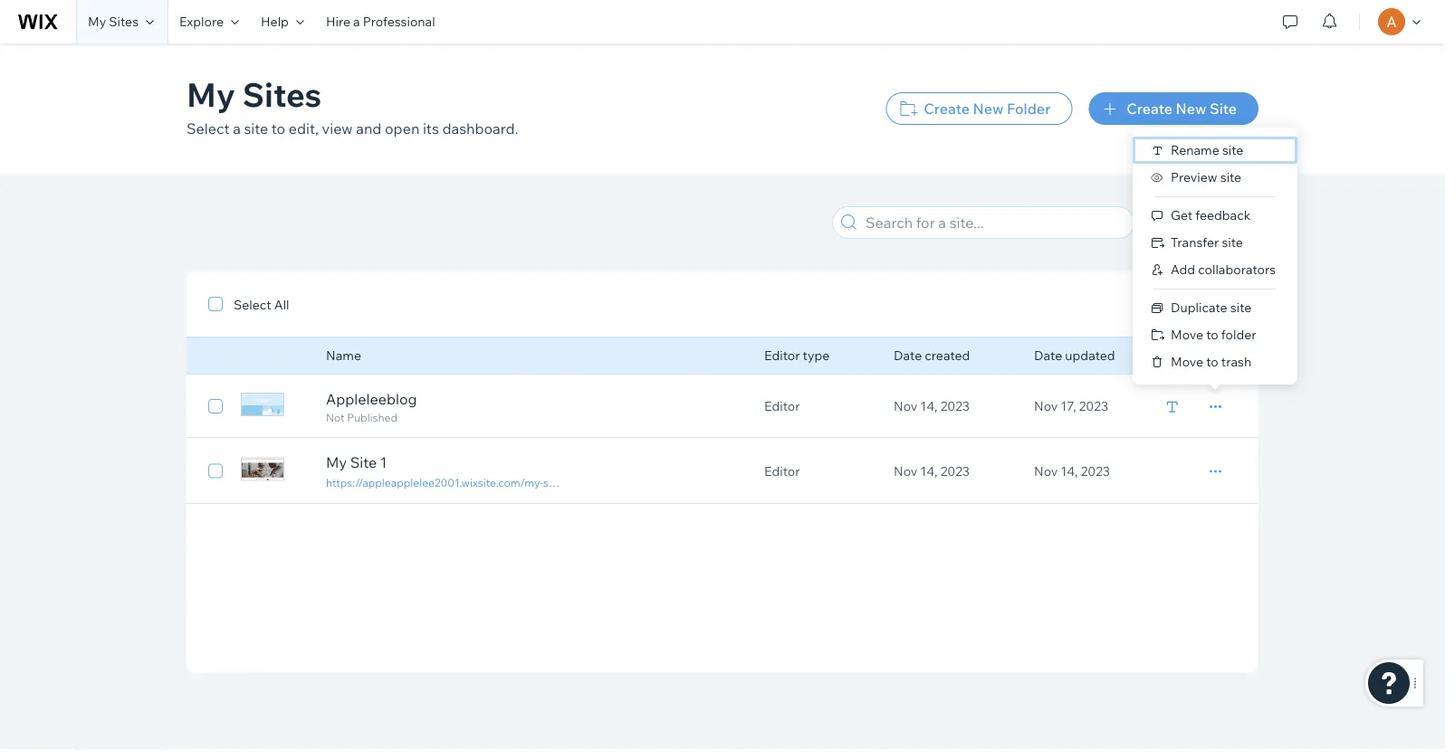 Task type: locate. For each thing, give the bounding box(es) containing it.
move to folder button
[[1133, 322, 1298, 349]]

create new folder button
[[886, 92, 1073, 125]]

1 horizontal spatial select
[[234, 297, 271, 313]]

site
[[244, 120, 268, 138], [1223, 142, 1244, 158], [1221, 169, 1242, 185], [1222, 235, 1244, 250], [1231, 300, 1252, 316]]

create up rename
[[1127, 100, 1173, 118]]

1 horizontal spatial new
[[1176, 100, 1207, 118]]

1 vertical spatial sites
[[243, 73, 322, 115]]

create new site
[[1127, 100, 1237, 118]]

sites left explore at the top left of the page
[[109, 14, 139, 29]]

2 move from the top
[[1171, 354, 1204, 370]]

site inside button
[[1231, 300, 1252, 316]]

edit,
[[289, 120, 319, 138]]

and
[[356, 120, 382, 138]]

nov 14, 2023 for appleleeblog
[[894, 399, 970, 414]]

create new folder
[[924, 100, 1051, 118]]

sites inside my sites select a site to edit, view and open its dashboard.
[[243, 73, 322, 115]]

my site 1 image
[[241, 458, 284, 481]]

site-
[[544, 476, 565, 490]]

preview site
[[1171, 169, 1242, 185]]

rename site button
[[1133, 137, 1298, 164]]

a left edit,
[[233, 120, 241, 138]]

0 vertical spatial site
[[1210, 100, 1237, 118]]

site up rename site button
[[1210, 100, 1237, 118]]

hire a professional
[[326, 14, 435, 29]]

my inside my site 1 https://appleapplelee2001.wixsite.com/my-site-1
[[326, 454, 347, 472]]

create
[[924, 100, 970, 118], [1127, 100, 1173, 118]]

date created
[[894, 348, 971, 364]]

0 vertical spatial my
[[88, 14, 106, 29]]

move down duplicate at right
[[1171, 327, 1204, 343]]

appleleeblog not published
[[326, 390, 417, 425]]

0 horizontal spatial my
[[88, 14, 106, 29]]

move to trash
[[1171, 354, 1252, 370]]

new up rename
[[1176, 100, 1207, 118]]

2 date from the left
[[1034, 348, 1063, 364]]

editor for my site 1
[[765, 463, 800, 479]]

my for my site 1
[[326, 454, 347, 472]]

name
[[326, 348, 361, 364]]

0 vertical spatial select
[[187, 120, 230, 138]]

1 horizontal spatial date
[[1034, 348, 1063, 364]]

2 create from the left
[[1127, 100, 1173, 118]]

transfer site button
[[1133, 229, 1298, 256]]

None checkbox
[[208, 396, 223, 418], [208, 461, 223, 482], [208, 396, 223, 418], [208, 461, 223, 482]]

1 vertical spatial to
[[1207, 327, 1219, 343]]

create new site button
[[1089, 92, 1259, 125]]

select
[[187, 120, 230, 138], [234, 297, 271, 313]]

0 horizontal spatial new
[[973, 100, 1004, 118]]

select inside checkbox
[[234, 297, 271, 313]]

move to folder
[[1171, 327, 1257, 343]]

create left folder
[[924, 100, 970, 118]]

3 editor from the top
[[765, 463, 800, 479]]

2 editor from the top
[[765, 399, 800, 414]]

help
[[261, 14, 289, 29]]

1 create from the left
[[924, 100, 970, 118]]

site up collaborators
[[1222, 235, 1244, 250]]

Search for a site... field
[[861, 207, 1129, 238]]

https://appleapplelee2001.wixsite.com/my-site-1 button
[[326, 475, 570, 491]]

site up preview site button
[[1223, 142, 1244, 158]]

to for move to trash
[[1207, 354, 1219, 370]]

explore
[[179, 14, 224, 29]]

to left edit,
[[272, 120, 286, 138]]

0 horizontal spatial a
[[233, 120, 241, 138]]

sites up edit,
[[243, 73, 322, 115]]

menu
[[1133, 137, 1298, 376]]

my for my sites
[[187, 73, 235, 115]]

1 move from the top
[[1171, 327, 1204, 343]]

date for date updated
[[1034, 348, 1063, 364]]

move down 'move to folder'
[[1171, 354, 1204, 370]]

site up folder
[[1231, 300, 1252, 316]]

a
[[353, 14, 360, 29], [233, 120, 241, 138]]

1 vertical spatial select
[[234, 297, 271, 313]]

2 horizontal spatial my
[[326, 454, 347, 472]]

2 vertical spatial to
[[1207, 354, 1219, 370]]

get
[[1171, 207, 1193, 223]]

1 vertical spatial site
[[350, 454, 377, 472]]

2023
[[941, 399, 970, 414], [1080, 399, 1109, 414], [941, 463, 970, 479], [1081, 463, 1110, 479]]

1 vertical spatial my
[[187, 73, 235, 115]]

2 vertical spatial my
[[326, 454, 347, 472]]

1 date from the left
[[894, 348, 922, 364]]

0 horizontal spatial create
[[924, 100, 970, 118]]

1 vertical spatial move
[[1171, 354, 1204, 370]]

0 horizontal spatial select
[[187, 120, 230, 138]]

date
[[894, 348, 922, 364], [1034, 348, 1063, 364]]

nov
[[894, 399, 918, 414], [1034, 399, 1058, 414], [894, 463, 918, 479], [1034, 463, 1058, 479]]

not
[[326, 411, 345, 425]]

to inside button
[[1207, 354, 1219, 370]]

duplicate
[[1171, 300, 1228, 316]]

editor
[[765, 348, 800, 364], [765, 399, 800, 414], [765, 463, 800, 479]]

1 horizontal spatial a
[[353, 14, 360, 29]]

1 vertical spatial a
[[233, 120, 241, 138]]

site left edit,
[[244, 120, 268, 138]]

site down rename site button
[[1221, 169, 1242, 185]]

site down published at left bottom
[[350, 454, 377, 472]]

all
[[274, 297, 289, 313]]

help button
[[250, 0, 315, 43]]

date left created
[[894, 348, 922, 364]]

1 horizontal spatial my
[[187, 73, 235, 115]]

move inside button
[[1171, 327, 1204, 343]]

to left trash
[[1207, 354, 1219, 370]]

my
[[88, 14, 106, 29], [187, 73, 235, 115], [326, 454, 347, 472]]

my site 1 https://appleapplelee2001.wixsite.com/my-site-1
[[326, 454, 570, 490]]

new
[[973, 100, 1004, 118], [1176, 100, 1207, 118]]

1 new from the left
[[973, 100, 1004, 118]]

1 vertical spatial editor
[[765, 399, 800, 414]]

my inside my sites select a site to edit, view and open its dashboard.
[[187, 73, 235, 115]]

0 horizontal spatial date
[[894, 348, 922, 364]]

new left folder
[[973, 100, 1004, 118]]

select all
[[234, 297, 289, 313]]

get feedback
[[1171, 207, 1251, 223]]

duplicate site button
[[1133, 294, 1298, 322]]

0 vertical spatial a
[[353, 14, 360, 29]]

1 horizontal spatial sites
[[243, 73, 322, 115]]

new for folder
[[973, 100, 1004, 118]]

hire a professional link
[[315, 0, 446, 43]]

1
[[380, 454, 387, 472], [565, 476, 570, 490]]

sites
[[109, 14, 139, 29], [243, 73, 322, 115]]

collaborators
[[1199, 262, 1276, 278]]

site for transfer
[[1222, 235, 1244, 250]]

2 new from the left
[[1176, 100, 1207, 118]]

site inside my site 1 https://appleapplelee2001.wixsite.com/my-site-1
[[350, 454, 377, 472]]

0 vertical spatial sites
[[109, 14, 139, 29]]

select inside my sites select a site to edit, view and open its dashboard.
[[187, 120, 230, 138]]

1 horizontal spatial 1
[[565, 476, 570, 490]]

0 vertical spatial to
[[272, 120, 286, 138]]

0 horizontal spatial sites
[[109, 14, 139, 29]]

0 vertical spatial 1
[[380, 454, 387, 472]]

move
[[1171, 327, 1204, 343], [1171, 354, 1204, 370]]

to inside button
[[1207, 327, 1219, 343]]

1 horizontal spatial site
[[1210, 100, 1237, 118]]

a right hire
[[353, 14, 360, 29]]

14,
[[921, 399, 938, 414], [921, 463, 938, 479], [1061, 463, 1078, 479]]

new for site
[[1176, 100, 1207, 118]]

nov 14, 2023 for my site 1
[[894, 463, 970, 479]]

date updated
[[1034, 348, 1116, 364]]

move for move to trash
[[1171, 354, 1204, 370]]

1 horizontal spatial create
[[1127, 100, 1173, 118]]

0 vertical spatial editor
[[765, 348, 800, 364]]

to left folder
[[1207, 327, 1219, 343]]

0 horizontal spatial site
[[350, 454, 377, 472]]

site for duplicate
[[1231, 300, 1252, 316]]

nov 14, 2023
[[894, 399, 970, 414], [894, 463, 970, 479], [1034, 463, 1110, 479]]

to
[[272, 120, 286, 138], [1207, 327, 1219, 343], [1207, 354, 1219, 370]]

2 vertical spatial editor
[[765, 463, 800, 479]]

menu containing rename site
[[1133, 137, 1298, 376]]

hire
[[326, 14, 351, 29]]

move inside button
[[1171, 354, 1204, 370]]

date left updated
[[1034, 348, 1063, 364]]

site
[[1210, 100, 1237, 118], [350, 454, 377, 472]]

0 vertical spatial move
[[1171, 327, 1204, 343]]



Task type: describe. For each thing, give the bounding box(es) containing it.
Select All checkbox
[[208, 293, 289, 315]]

move for move to folder
[[1171, 327, 1204, 343]]

trash
[[1222, 354, 1252, 370]]

sites for my sites
[[109, 14, 139, 29]]

duplicate site
[[1171, 300, 1252, 316]]

professional
[[363, 14, 435, 29]]

updated
[[1066, 348, 1116, 364]]

appleleeblog image
[[241, 393, 284, 417]]

site inside my sites select a site to edit, view and open its dashboard.
[[244, 120, 268, 138]]

https://appleapplelee2001.wixsite.com/my-
[[326, 476, 544, 490]]

site for preview
[[1221, 169, 1242, 185]]

14, for my site 1
[[921, 463, 938, 479]]

get feedback button
[[1133, 202, 1298, 229]]

14, for appleleeblog
[[921, 399, 938, 414]]

17,
[[1061, 399, 1077, 414]]

editor for appleleeblog
[[765, 399, 800, 414]]

sites for my sites select a site to edit, view and open its dashboard.
[[243, 73, 322, 115]]

folder
[[1007, 100, 1051, 118]]

type
[[803, 348, 830, 364]]

rename
[[1171, 142, 1220, 158]]

a inside 'link'
[[353, 14, 360, 29]]

published
[[347, 411, 398, 425]]

view
[[322, 120, 353, 138]]

site for rename
[[1223, 142, 1244, 158]]

rename site
[[1171, 142, 1244, 158]]

preview
[[1171, 169, 1218, 185]]

site inside "create new site" button
[[1210, 100, 1237, 118]]

to for move to folder
[[1207, 327, 1219, 343]]

add collaborators
[[1171, 262, 1276, 278]]

date for date created
[[894, 348, 922, 364]]

add collaborators button
[[1133, 256, 1298, 284]]

created
[[925, 348, 971, 364]]

nov 17, 2023
[[1034, 399, 1109, 414]]

create for create new site
[[1127, 100, 1173, 118]]

to inside my sites select a site to edit, view and open its dashboard.
[[272, 120, 286, 138]]

add
[[1171, 262, 1196, 278]]

0 horizontal spatial 1
[[380, 454, 387, 472]]

my sites select a site to edit, view and open its dashboard.
[[187, 73, 519, 138]]

appleleeblog
[[326, 390, 417, 409]]

1 vertical spatial 1
[[565, 476, 570, 490]]

open
[[385, 120, 420, 138]]

move to trash button
[[1133, 349, 1298, 376]]

feedback
[[1196, 207, 1251, 223]]

dashboard.
[[442, 120, 519, 138]]

editor type
[[765, 348, 830, 364]]

folder
[[1222, 327, 1257, 343]]

my sites
[[88, 14, 139, 29]]

transfer site
[[1171, 235, 1244, 250]]

1 editor from the top
[[765, 348, 800, 364]]

create for create new folder
[[924, 100, 970, 118]]

a inside my sites select a site to edit, view and open its dashboard.
[[233, 120, 241, 138]]

its
[[423, 120, 439, 138]]

preview site button
[[1133, 164, 1298, 191]]

transfer
[[1171, 235, 1220, 250]]



Task type: vqa. For each thing, say whether or not it's contained in the screenshot.
checkbox
yes



